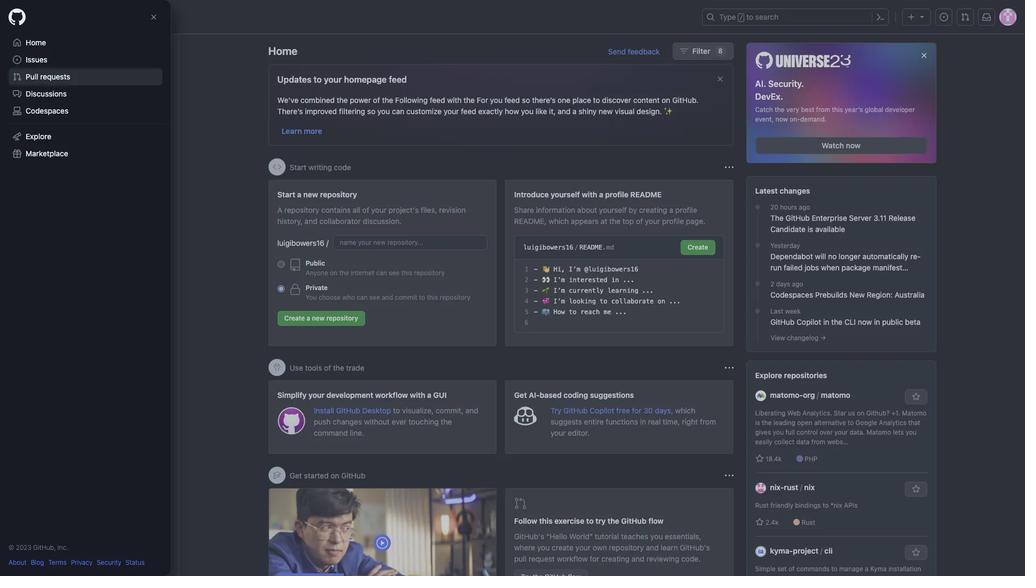 Task type: vqa. For each thing, say whether or not it's contained in the screenshot.


Task type: describe. For each thing, give the bounding box(es) containing it.
a inside button
[[307, 314, 310, 322]]

copilot inside last week github copilot in the cli now in public beta
[[797, 317, 821, 327]]

open
[[797, 419, 812, 427]]

issues link
[[9, 51, 162, 68]]

and up reviewing
[[646, 543, 659, 553]]

you up exactly
[[490, 96, 503, 105]]

latest
[[755, 186, 778, 195]]

a up share information about yourself by creating a profile readme, which appears at the top of your profile page.
[[599, 190, 603, 199]]

rust for rust friendly bindings to *nix apis
[[755, 502, 769, 510]]

why am i seeing this? image for share information about yourself by creating a profile readme, which appears at the top of your profile page.
[[725, 163, 733, 172]]

over inside create your first project ready to start building? create a repository for a new idea or bring over an existing repository to keep contributing to it.
[[92, 85, 107, 94]]

your inside which suggests entire functions in real time, right from your editor.
[[551, 429, 566, 438]]

on inside liberating web analytics. star us on github? +1. matomo is the leading open alternative to google analytics that gives you full control over your data. matomo lets you easily collect data from webs…
[[857, 409, 864, 417]]

in left the public
[[874, 317, 880, 327]]

and inside private you choose who can see and commit to this repository
[[382, 294, 393, 302]]

github copilot in the cli now in public beta link
[[770, 316, 927, 328]]

will
[[815, 252, 826, 261]]

to up me
[[600, 298, 607, 305]]

the left following
[[382, 96, 393, 105]]

over inside liberating web analytics. star us on github? +1. matomo is the leading open alternative to google analytics that gives you full control over your data. matomo lets you easily collect data from webs…
[[820, 428, 833, 436]]

nix
[[804, 483, 815, 492]]

new inside button
[[312, 314, 325, 322]]

0 vertical spatial readme
[[630, 190, 662, 199]]

you up the collect
[[773, 428, 784, 436]]

longer
[[839, 252, 861, 261]]

free
[[616, 406, 630, 415]]

4 - from the top
[[534, 298, 538, 305]]

1 vertical spatial github's
[[680, 543, 710, 553]]

your up combined
[[324, 75, 342, 84]]

... up learning
[[623, 277, 634, 284]]

a inside share information about yourself by creating a profile readme, which appears at the top of your profile page.
[[669, 206, 673, 215]]

github inside get ai-based coding suggestions element
[[563, 406, 588, 415]]

hours
[[780, 203, 797, 211]]

your inside "element"
[[308, 391, 325, 400]]

or
[[63, 85, 70, 94]]

repository inside github's "hello world" tutorial teaches you essentials, where you create your own repository and learn github's pull request workflow for creating and reviewing code.
[[609, 543, 644, 553]]

available
[[815, 225, 845, 234]]

can inside we've combined the power of the following feed with the for you feed so there's one place to discover content on github. there's improved filtering so you can customize your feed exactly how you like it, and a shiny new visual design. ✨
[[392, 107, 404, 116]]

your inside github's "hello world" tutorial teaches you essentials, where you create your own repository and learn github's pull request workflow for creating and reviewing code.
[[575, 543, 591, 553]]

the up "filtering"
[[337, 96, 348, 105]]

security
[[97, 559, 121, 567]]

yesterday dependabot will no longer automatically re- run failed jobs when package manifest changes
[[770, 242, 921, 283]]

workflow inside "element"
[[375, 391, 408, 400]]

repositories
[[784, 371, 827, 380]]

create for create your first project ready to start building? create a repository for a new idea or bring over an existing repository to keep contributing to it.
[[13, 61, 37, 70]]

github up teaches
[[621, 517, 646, 526]]

homepage
[[344, 75, 387, 84]]

create repository
[[22, 116, 84, 125]]

you down flow
[[650, 532, 663, 541]]

matomo
[[821, 391, 850, 400]]

1 - 👋 hi, i'm @luigibowers16 2 - 👀 i'm interested in ... 3 - 🌱 i'm currently learning ... 4 - 💞️ i'm looking to collaborate on ... 5 - 📫 how to reach me ... 6
[[525, 266, 681, 327]]

you down that
[[906, 428, 917, 436]]

you right "filtering"
[[377, 107, 390, 116]]

introduce yourself with a profile readme element
[[505, 180, 733, 346]]

see inside private you choose who can see and commit to this repository
[[369, 294, 380, 302]]

feed up how
[[505, 96, 520, 105]]

i'm right hi,
[[569, 266, 580, 273]]

2 inside 1 - 👋 hi, i'm @luigibowers16 2 - 👀 i'm interested in ... 3 - 🌱 i'm currently learning ... 4 - 💞️ i'm looking to collaborate on ... 5 - 📫 how to reach me ... 6
[[525, 277, 529, 284]]

luigibowers16 for luigibowers16 /
[[277, 238, 324, 247]]

shiny
[[579, 107, 597, 116]]

3.11
[[874, 213, 887, 222]]

new down writing
[[303, 190, 318, 199]]

collect
[[774, 438, 794, 446]]

alternative
[[814, 419, 846, 427]]

the inside ai. security. devex. catch the very best from this year's global developer event, now on-demand.
[[775, 105, 784, 113]]

get for get ai-based coding suggestions
[[514, 391, 527, 400]]

and down teaches
[[632, 555, 644, 564]]

ai-
[[529, 391, 540, 400]]

dot fill image for dependabot will no longer automatically re- run failed jobs when package manifest changes
[[753, 241, 762, 250]]

share information about yourself by creating a profile readme, which appears at the top of your profile page.
[[514, 206, 705, 226]]

get for get started on github
[[290, 471, 302, 480]]

in inside which suggests entire functions in real time, right from your editor.
[[640, 417, 646, 427]]

last week github copilot in the cli now in public beta
[[770, 307, 920, 327]]

gui
[[433, 391, 447, 400]]

rust friendly bindings to *nix apis
[[755, 502, 858, 510]]

import repository link
[[99, 117, 159, 126]]

explore for explore
[[26, 132, 51, 141]]

revision
[[439, 206, 466, 215]]

copilot inside get ai-based coding suggestions element
[[590, 406, 614, 415]]

project inside create your first project ready to start building? create a repository for a new idea or bring over an existing repository to keep contributing to it.
[[73, 61, 99, 70]]

reviewing
[[646, 555, 679, 564]]

universe23 image
[[755, 52, 851, 69]]

discussion.
[[363, 217, 401, 226]]

commit
[[395, 294, 417, 302]]

github inside 20 hours ago the github enterprise server 3.11 release candidate is available
[[786, 213, 810, 222]]

a
[[277, 206, 282, 215]]

pull requests
[[26, 72, 70, 81]]

looking
[[569, 298, 596, 305]]

new
[[849, 290, 865, 299]]

1 horizontal spatial matomo
[[902, 409, 927, 417]]

terms
[[48, 559, 67, 567]]

1 horizontal spatial git pull request image
[[961, 13, 970, 21]]

to right how at the right bottom of the page
[[569, 309, 577, 316]]

github inside last week github copilot in the cli now in public beta
[[770, 317, 795, 327]]

failed
[[784, 263, 803, 272]]

a down ready
[[24, 85, 28, 94]]

now inside ai. security. devex. catch the very best from this year's global developer event, now on-demand.
[[776, 115, 788, 123]]

currently
[[569, 287, 604, 295]]

of inside share information about yourself by creating a profile readme, which appears at the top of your profile page.
[[636, 217, 643, 226]]

close image
[[149, 13, 158, 21]]

with inside we've combined the power of the following feed with the for you feed so there's one place to discover content on github. there's improved filtering so you can customize your feed exactly how you like it, and a shiny new visual design. ✨
[[447, 96, 462, 105]]

feed up customize
[[430, 96, 445, 105]]

i'm up how at the right bottom of the page
[[553, 298, 565, 305]]

the inside liberating web analytics. star us on github? +1. matomo is the leading open alternative to google analytics that gives you full control over your data. matomo lets you easily collect data from webs…
[[762, 419, 772, 427]]

repository up existing
[[127, 74, 162, 83]]

nix-
[[770, 483, 784, 492]]

php
[[805, 455, 818, 463]]

🌱
[[542, 287, 550, 295]]

get ai-based coding suggestions
[[514, 391, 634, 400]]

kyma-
[[770, 546, 793, 556]]

in inside 1 - 👋 hi, i'm @luigibowers16 2 - 👀 i'm interested in ... 3 - 🌱 i'm currently learning ... 4 - 💞️ i'm looking to collaborate on ... 5 - 📫 how to reach me ... 6
[[611, 277, 619, 284]]

you up request
[[537, 543, 550, 553]]

0 horizontal spatial home
[[26, 38, 46, 47]]

the inside public anyone on the internet can see this repository
[[339, 269, 349, 277]]

matomo-org / matomo
[[770, 391, 850, 400]]

real
[[648, 417, 661, 427]]

project inside 'explore repositories' navigation
[[793, 546, 818, 556]]

content
[[633, 96, 660, 105]]

activity
[[40, 147, 66, 156]]

your inside create your first project ready to start building? create a repository for a new idea or bring over an existing repository to keep contributing to it.
[[39, 61, 55, 70]]

all
[[353, 206, 360, 215]]

your inside share information about yourself by creating a profile readme, which appears at the top of your profile page.
[[645, 217, 660, 226]]

@kyma-project profile image
[[755, 547, 766, 557]]

1 vertical spatial matomo
[[867, 428, 891, 436]]

repository down it.
[[124, 117, 159, 126]]

the inside share information about yourself by creating a profile readme, which appears at the top of your profile page.
[[609, 217, 620, 226]]

triangle down image
[[918, 12, 926, 21]]

this inside ai. security. devex. catch the very best from this year's global developer event, now on-demand.
[[832, 105, 843, 113]]

watch now link
[[755, 137, 927, 154]]

combined
[[300, 96, 335, 105]]

on inside 1 - 👋 hi, i'm @luigibowers16 2 - 👀 i'm interested in ... 3 - 🌱 i'm currently learning ... 4 - 💞️ i'm looking to collaborate on ... 5 - 📫 how to reach me ... 6
[[658, 298, 665, 305]]

requests
[[40, 72, 70, 81]]

📫
[[542, 309, 550, 316]]

get ai-based coding suggestions element
[[505, 381, 733, 454]]

1
[[525, 266, 529, 273]]

the left for
[[464, 96, 475, 105]]

codespaces inside 2 days ago codespaces prebuilds new region: australia
[[770, 290, 813, 299]]

home link
[[9, 34, 162, 51]]

writing
[[308, 163, 332, 172]]

i'm down hi,
[[553, 277, 565, 284]]

i'm right 🌱
[[553, 287, 565, 295]]

learn more
[[282, 127, 322, 136]]

for inside create your first project ready to start building? create a repository for a new idea or bring over an existing repository to keep contributing to it.
[[13, 85, 22, 94]]

to inside we've combined the power of the following feed with the for you feed so there's one place to discover content on github. there's improved filtering so you can customize your feed exactly how you like it, and a shiny new visual design. ✨
[[593, 96, 600, 105]]

luigibowers16 / readme .md
[[523, 244, 614, 251]]

the inside last week github copilot in the cli now in public beta
[[831, 317, 842, 327]]

dependabot
[[770, 252, 813, 261]]

re-
[[910, 252, 921, 261]]

to left it.
[[121, 97, 128, 106]]

repository down keep
[[47, 116, 84, 125]]

flow
[[648, 517, 664, 526]]

place
[[572, 96, 591, 105]]

type
[[719, 12, 736, 21]]

follow
[[514, 517, 537, 526]]

collaborate
[[611, 298, 654, 305]]

github inside simplify your development workflow with a gui "element"
[[336, 406, 360, 415]]

command palette image
[[876, 13, 885, 21]]

/ inside create a new repository element
[[326, 238, 329, 247]]

create for create repository
[[22, 116, 45, 125]]

private
[[306, 284, 328, 292]]

luigibowers16 for luigibowers16 / readme .md
[[523, 244, 573, 251]]

of inside we've combined the power of the following feed with the for you feed so there's one place to discover content on github. there's improved filtering so you can customize your feed exactly how you like it, and a shiny new visual design. ✨
[[373, 96, 380, 105]]

create your first project ready to start building? create a repository for a new idea or bring over an existing repository to keep contributing to it.
[[13, 61, 162, 106]]

ago for prebuilds
[[792, 280, 803, 288]]

... right me
[[615, 309, 627, 316]]

region:
[[867, 290, 893, 299]]

the inside to visualize, commit, and push changes without ever touching the command line.
[[441, 417, 452, 427]]

@matomo-org profile image
[[755, 391, 766, 401]]

that
[[908, 419, 920, 427]]

create a new repository element
[[277, 189, 487, 330]]

to down idea
[[50, 97, 57, 106]]

in up →
[[823, 317, 829, 327]]

learning
[[607, 287, 638, 295]]

from inside ai. security. devex. catch the very best from this year's global developer event, now on-demand.
[[816, 105, 830, 113]]

creating inside github's "hello world" tutorial teaches you essentials, where you create your own repository and learn github's pull request workflow for creating and reviewing code.
[[601, 555, 630, 564]]

australia
[[895, 290, 925, 299]]

to visualize, commit, and push changes without ever touching the command line.
[[314, 406, 478, 438]]

public anyone on the internet can see this repository
[[306, 259, 445, 277]]

this inside try the github flow element
[[539, 517, 553, 526]]

github right started at the left
[[341, 471, 365, 480]]

watch
[[822, 141, 844, 150]]

star this repository image
[[912, 393, 920, 401]]

about blog terms privacy security status
[[9, 559, 145, 567]]

repository inside public anyone on the internet can see this repository
[[414, 269, 445, 277]]

/ left 'nix'
[[800, 483, 802, 492]]

/ inside introduce yourself with a profile readme element
[[574, 244, 578, 251]]

security link
[[97, 558, 121, 568]]

which inside which suggests entire functions in real time, right from your editor.
[[675, 406, 695, 415]]

a inside "element"
[[427, 391, 431, 400]]

on inside public anyone on the internet can see this repository
[[330, 269, 337, 277]]

on right started at the left
[[331, 471, 339, 480]]

a up existing
[[121, 74, 125, 83]]

the right the try
[[608, 517, 619, 526]]

why am i seeing this? image for github's "hello world" tutorial teaches you essentials, where you create your own repository and learn github's pull request workflow for creating and reviewing code.
[[725, 472, 733, 480]]

→
[[820, 334, 826, 342]]

functions
[[606, 417, 638, 427]]

github desktop image
[[277, 407, 305, 435]]

top
[[622, 217, 634, 226]]

see inside public anyone on the internet can see this repository
[[389, 269, 399, 277]]

visualize,
[[402, 406, 434, 415]]

@nix-rust profile image
[[755, 483, 766, 494]]

is inside liberating web analytics. star us on github? +1. matomo is the leading open alternative to google analytics that gives you full control over your data. matomo lets you easily collect data from webs…
[[755, 419, 760, 427]]

you left like
[[521, 107, 534, 116]]

and inside a repository contains all of your project's files, revision history, and collaborator discussion.
[[305, 217, 317, 226]]

to left start
[[36, 74, 43, 83]]

exactly
[[478, 107, 503, 116]]

how
[[553, 309, 565, 316]]

/ left cli
[[820, 546, 822, 556]]

use
[[290, 363, 303, 372]]

create
[[552, 543, 573, 553]]

visual
[[615, 107, 635, 116]]

with inside introduce yourself with a profile readme element
[[582, 190, 597, 199]]

choose
[[319, 294, 341, 302]]



Task type: locate. For each thing, give the bounding box(es) containing it.
0 horizontal spatial copilot
[[590, 406, 614, 415]]

repository inside button
[[326, 314, 358, 322]]

copilot up entire at the bottom of the page
[[590, 406, 614, 415]]

from right the right
[[700, 417, 716, 427]]

star image down easily
[[755, 455, 764, 463]]

to left manage
[[831, 565, 837, 573]]

new down discover
[[599, 107, 613, 116]]

design.
[[637, 107, 662, 116]]

0 horizontal spatial with
[[410, 391, 425, 400]]

creating right by
[[639, 206, 667, 215]]

dot fill image left last
[[753, 307, 762, 315]]

explore element
[[746, 43, 936, 577]]

1 vertical spatial see
[[369, 294, 380, 302]]

1 vertical spatial start
[[277, 190, 295, 199]]

we've
[[277, 96, 298, 105]]

create for create a new repository
[[284, 314, 305, 322]]

to left the try
[[586, 517, 594, 526]]

star image for nix-
[[755, 518, 764, 527]]

to inside private you choose who can see and commit to this repository
[[419, 294, 425, 302]]

list
[[56, 9, 696, 26]]

x image
[[716, 75, 724, 83]]

- right 5
[[534, 309, 538, 316]]

tools image
[[273, 364, 281, 372]]

filter image
[[680, 47, 688, 56]]

and inside we've combined the power of the following feed with the for you feed so there's one place to discover content on github. there's improved filtering so you can customize your feed exactly how you like it, and a shiny new visual design. ✨
[[558, 107, 571, 116]]

/ right org at the right of page
[[817, 391, 819, 400]]

bindings
[[795, 502, 821, 510]]

git pull request image inside try the github flow element
[[514, 498, 527, 510]]

mortar board image
[[273, 471, 281, 480]]

1 horizontal spatial github's
[[680, 543, 710, 553]]

is up the gives
[[755, 419, 760, 427]]

days,
[[655, 406, 673, 415]]

1 vertical spatial is
[[755, 419, 760, 427]]

ago inside 2 days ago codespaces prebuilds new region: australia
[[792, 280, 803, 288]]

codespaces up create repository
[[26, 106, 68, 115]]

0 horizontal spatial 2
[[525, 277, 529, 284]]

over down the alternative
[[820, 428, 833, 436]]

the left the cli
[[831, 317, 842, 327]]

plus image
[[907, 13, 916, 21]]

0 horizontal spatial git pull request image
[[514, 498, 527, 510]]

dot fill image
[[753, 203, 762, 211]]

the
[[337, 96, 348, 105], [382, 96, 393, 105], [464, 96, 475, 105], [775, 105, 784, 113], [609, 217, 620, 226], [339, 269, 349, 277], [831, 317, 842, 327], [333, 363, 344, 372], [441, 417, 452, 427], [762, 419, 772, 427], [608, 517, 619, 526]]

repository down who
[[326, 314, 358, 322]]

codespaces down days
[[770, 290, 813, 299]]

and right the history,
[[305, 217, 317, 226]]

jobs
[[805, 263, 819, 272]]

... up collaborate
[[642, 287, 654, 295]]

simplify your development workflow with a gui element
[[268, 381, 496, 454]]

0 horizontal spatial can
[[357, 294, 368, 302]]

the down liberating
[[762, 419, 772, 427]]

on inside we've combined the power of the following feed with the for you feed so there's one place to discover content on github. there's improved filtering so you can customize your feed exactly how you like it, and a shiny new visual design. ✨
[[662, 96, 670, 105]]

1 vertical spatial dot fill image
[[753, 280, 762, 288]]

a inside we've combined the power of the following feed with the for you feed so there's one place to discover content on github. there's improved filtering so you can customize your feed exactly how you like it, and a shiny new visual design. ✨
[[573, 107, 577, 116]]

new inside we've combined the power of the following feed with the for you feed so there's one place to discover content on github. there's improved filtering so you can customize your feed exactly how you like it, and a shiny new visual design. ✨
[[599, 107, 613, 116]]

copilot
[[797, 317, 821, 327], [590, 406, 614, 415]]

0 vertical spatial codespaces
[[26, 106, 68, 115]]

play image
[[376, 537, 389, 550]]

existing
[[119, 85, 146, 94]]

1 horizontal spatial copilot
[[797, 317, 821, 327]]

start up the a
[[277, 190, 295, 199]]

2 dot fill image from the top
[[753, 280, 762, 288]]

git pull request image left notifications image
[[961, 13, 970, 21]]

the left trade
[[333, 363, 344, 372]]

luigibowers16
[[277, 238, 324, 247], [523, 244, 573, 251]]

very
[[786, 105, 799, 113]]

why am i seeing this? image
[[725, 163, 733, 172], [725, 472, 733, 480]]

learn
[[282, 127, 302, 136]]

1 vertical spatial get
[[290, 471, 302, 480]]

20 hours ago the github enterprise server 3.11 release candidate is available
[[770, 203, 916, 234]]

1 vertical spatial yourself
[[599, 206, 627, 215]]

your inside liberating web analytics. star us on github? +1. matomo is the leading open alternative to google analytics that gives you full control over your data. matomo lets you easily collect data from webs…
[[834, 428, 848, 436]]

1 vertical spatial git pull request image
[[514, 498, 527, 510]]

history,
[[277, 217, 303, 226]]

0 vertical spatial get
[[514, 391, 527, 400]]

2 star this repository image from the top
[[912, 549, 920, 557]]

None submit
[[681, 240, 715, 255]]

2 vertical spatial from
[[811, 438, 825, 446]]

0 vertical spatial rust
[[755, 502, 769, 510]]

0 horizontal spatial over
[[92, 85, 107, 94]]

explore for explore repositories
[[755, 371, 782, 380]]

open global navigation menu image
[[13, 13, 21, 21]]

0 horizontal spatial project
[[73, 61, 99, 70]]

1 horizontal spatial 2
[[770, 280, 774, 288]]

none submit inside introduce yourself with a profile readme element
[[681, 240, 715, 255]]

2 horizontal spatial with
[[582, 190, 597, 199]]

1 horizontal spatial which
[[675, 406, 695, 415]]

yourself inside share information about yourself by creating a profile readme, which appears at the top of your profile page.
[[599, 206, 627, 215]]

luigibowers16 /
[[277, 238, 329, 247]]

profile left the page.
[[662, 217, 684, 226]]

2 vertical spatial now
[[858, 317, 872, 327]]

💞️
[[542, 298, 550, 305]]

20
[[770, 203, 778, 211]]

send
[[608, 47, 626, 56]]

©
[[9, 544, 14, 552]]

get left ai-
[[514, 391, 527, 400]]

2 why am i seeing this? image from the top
[[725, 472, 733, 480]]

code.
[[681, 555, 701, 564]]

now inside watch now link
[[846, 141, 861, 150]]

1 vertical spatial can
[[376, 269, 387, 277]]

star this repository image for kyma-project / cli
[[912, 549, 920, 557]]

1 horizontal spatial explore
[[755, 371, 782, 380]]

this inside public anyone on the internet can see this repository
[[401, 269, 412, 277]]

of right 'set'
[[789, 565, 795, 573]]

0 vertical spatial github's
[[514, 532, 544, 541]]

0 horizontal spatial github's
[[514, 532, 544, 541]]

to up the shiny
[[593, 96, 600, 105]]

ago
[[799, 203, 810, 211], [792, 280, 803, 288]]

0 vertical spatial workflow
[[375, 391, 408, 400]]

year's
[[845, 105, 863, 113]]

star this repository image
[[912, 485, 920, 494], [912, 549, 920, 557]]

0 horizontal spatial readme
[[579, 244, 602, 251]]

0 horizontal spatial get
[[290, 471, 302, 480]]

2 vertical spatial can
[[357, 294, 368, 302]]

1 horizontal spatial get
[[514, 391, 527, 400]]

week
[[785, 307, 801, 315]]

creating inside share information about yourself by creating a profile readme, which appears at the top of your profile page.
[[639, 206, 667, 215]]

feedback
[[628, 47, 660, 56]]

readme,
[[514, 217, 547, 226]]

and inside to visualize, commit, and push changes without ever touching the command line.
[[465, 406, 478, 415]]

collaborator
[[319, 217, 361, 226]]

your inside a repository contains all of your project's files, revision history, and collaborator discussion.
[[371, 206, 386, 215]]

dependabot will no longer automatically re- run failed jobs when package manifest changes link
[[770, 251, 927, 283]]

ago for github
[[799, 203, 810, 211]]

issue opened image
[[940, 13, 948, 21]]

Repository name text field
[[333, 235, 487, 250]]

now right the cli
[[858, 317, 872, 327]]

coding
[[564, 391, 588, 400]]

command
[[314, 429, 348, 438]]

home up updates
[[268, 45, 297, 57]]

1 vertical spatial so
[[367, 107, 375, 116]]

explore repositories navigation
[[746, 361, 936, 577]]

ready
[[13, 74, 34, 83]]

yourself up information
[[551, 190, 580, 199]]

1 vertical spatial explore
[[755, 371, 782, 380]]

about link
[[9, 558, 26, 568]]

view changelog → link
[[771, 334, 826, 342]]

github's "hello world" tutorial teaches you essentials, where you create your own repository and learn github's pull request workflow for creating and reviewing code.
[[514, 532, 710, 564]]

to up combined
[[314, 75, 322, 84]]

start inside create a new repository element
[[277, 190, 295, 199]]

on right us
[[857, 409, 864, 417]]

/ inside type / to search
[[739, 14, 743, 21]]

start writing code
[[290, 163, 351, 172]]

1 star this repository image from the top
[[912, 485, 920, 494]]

new inside create your first project ready to start building? create a repository for a new idea or bring over an existing repository to keep contributing to it.
[[30, 85, 45, 94]]

0 vertical spatial star image
[[755, 455, 764, 463]]

readme
[[630, 190, 662, 199], [579, 244, 602, 251]]

star image up @kyma-project profile icon
[[755, 518, 764, 527]]

project's
[[388, 206, 419, 215]]

full
[[785, 428, 795, 436]]

your up discussion.
[[371, 206, 386, 215]]

1 vertical spatial profile
[[675, 206, 697, 215]]

dot fill image for codespaces prebuilds new region: australia
[[753, 280, 762, 288]]

create inside create repository link
[[22, 116, 45, 125]]

repository down ready
[[13, 97, 48, 106]]

1 horizontal spatial project
[[793, 546, 818, 556]]

ago inside 20 hours ago the github enterprise server 3.11 release candidate is available
[[799, 203, 810, 211]]

over up contributing
[[92, 85, 107, 94]]

2 star image from the top
[[755, 518, 764, 527]]

2 vertical spatial for
[[590, 555, 599, 564]]

luigibowers16 inside create a new repository element
[[277, 238, 324, 247]]

your up webs…
[[834, 428, 848, 436]]

what is github? image
[[269, 489, 496, 577]]

changes
[[780, 186, 810, 195], [770, 274, 800, 283], [333, 417, 362, 427]]

try the github flow element
[[505, 488, 733, 577]]

anyone
[[306, 269, 328, 277]]

1 vertical spatial ago
[[792, 280, 803, 288]]

0 vertical spatial changes
[[780, 186, 810, 195]]

which up the right
[[675, 406, 695, 415]]

2 horizontal spatial for
[[632, 406, 642, 415]]

terms link
[[48, 558, 67, 568]]

star image
[[755, 455, 764, 463], [755, 518, 764, 527]]

0 vertical spatial git pull request image
[[961, 13, 970, 21]]

... right collaborate
[[669, 298, 681, 305]]

is inside 20 hours ago the github enterprise server 3.11 release candidate is available
[[808, 225, 813, 234]]

trade
[[346, 363, 364, 372]]

1 vertical spatial star this repository image
[[912, 549, 920, 557]]

liberating web analytics. star us on github? +1. matomo is the leading open alternative to google analytics that gives you full control over your data. matomo lets you easily collect data from webs…
[[755, 409, 927, 446]]

notifications image
[[982, 13, 991, 21]]

explore up @matomo-org profile image
[[755, 371, 782, 380]]

lock image
[[289, 283, 301, 296]]

latest changes
[[755, 186, 810, 195]]

try
[[595, 517, 606, 526]]

2 vertical spatial changes
[[333, 417, 362, 427]]

recent
[[13, 147, 38, 156]]

your down world"
[[575, 543, 591, 553]]

None radio
[[277, 261, 284, 268], [277, 286, 284, 293], [277, 261, 284, 268], [277, 286, 284, 293]]

✨
[[664, 107, 673, 116]]

1 horizontal spatial so
[[522, 96, 530, 105]]

star this repository image for nix-rust / nix
[[912, 485, 920, 494]]

1 dot fill image from the top
[[753, 241, 762, 250]]

dot fill image for github copilot in the cli now in public beta
[[753, 307, 762, 315]]

create a new repository
[[284, 314, 358, 322]]

this left year's on the top
[[832, 105, 843, 113]]

2 vertical spatial profile
[[662, 217, 684, 226]]

a inside 'explore repositories' navigation
[[865, 565, 868, 573]]

to inside to visualize, commit, and push changes without ever touching the command line.
[[393, 406, 400, 415]]

and down one
[[558, 107, 571, 116]]

0 vertical spatial can
[[392, 107, 404, 116]]

teaches
[[621, 532, 648, 541]]

issues
[[26, 55, 47, 64]]

in
[[611, 277, 619, 284], [823, 317, 829, 327], [874, 317, 880, 327], [640, 417, 646, 427]]

start for start a new repository
[[277, 190, 295, 199]]

one
[[558, 96, 570, 105]]

a up the history,
[[297, 190, 301, 199]]

changes inside to visualize, commit, and push changes without ever touching the command line.
[[333, 417, 362, 427]]

0 horizontal spatial rust
[[755, 502, 769, 510]]

1 vertical spatial now
[[846, 141, 861, 150]]

star image for matomo-
[[755, 455, 764, 463]]

from inside liberating web analytics. star us on github? +1. matomo is the leading open alternative to google analytics that gives you full control over your data. matomo lets you easily collect data from webs…
[[811, 438, 825, 446]]

1 star image from the top
[[755, 455, 764, 463]]

why am i seeing this? image
[[725, 364, 733, 372]]

repo image
[[289, 259, 301, 272]]

matomo down google
[[867, 428, 891, 436]]

ago right days
[[792, 280, 803, 288]]

your down suggests
[[551, 429, 566, 438]]

3 dot fill image from the top
[[753, 307, 762, 315]]

home
[[26, 38, 46, 47], [268, 45, 297, 57]]

1 horizontal spatial home
[[268, 45, 297, 57]]

send feedback
[[608, 47, 660, 56]]

0 vertical spatial from
[[816, 105, 830, 113]]

how
[[505, 107, 519, 116]]

git pull request image
[[961, 13, 970, 21], [514, 498, 527, 510]]

0 horizontal spatial which
[[549, 217, 569, 226]]

github down hours
[[786, 213, 810, 222]]

for inside get ai-based coding suggestions element
[[632, 406, 642, 415]]

view
[[771, 334, 785, 342]]

to inside try the github flow element
[[586, 517, 594, 526]]

ever
[[392, 417, 407, 427]]

on up the ✨
[[662, 96, 670, 105]]

1 vertical spatial workflow
[[557, 555, 588, 564]]

dot fill image
[[753, 241, 762, 250], [753, 280, 762, 288], [753, 307, 762, 315]]

1 horizontal spatial yourself
[[599, 206, 627, 215]]

to up "ever"
[[393, 406, 400, 415]]

0 horizontal spatial workflow
[[375, 391, 408, 400]]

5 - from the top
[[534, 309, 538, 316]]

this inside private you choose who can see and commit to this repository
[[427, 294, 438, 302]]

lets
[[893, 428, 904, 436]]

👀
[[542, 277, 550, 284]]

0 vertical spatial why am i seeing this? image
[[725, 163, 733, 172]]

your inside we've combined the power of the following feed with the for you feed so there's one place to discover content on github. there's improved filtering so you can customize your feed exactly how you like it, and a shiny new visual design. ✨
[[444, 107, 459, 116]]

can
[[392, 107, 404, 116], [376, 269, 387, 277], [357, 294, 368, 302]]

0 horizontal spatial codespaces
[[26, 106, 68, 115]]

push
[[314, 417, 331, 427]]

start right the code icon
[[290, 163, 306, 172]]

to left the search
[[746, 12, 753, 21]]

ago right hours
[[799, 203, 810, 211]]

for inside github's "hello world" tutorial teaches you essentials, where you create your own repository and learn github's pull request workflow for creating and reviewing code.
[[590, 555, 599, 564]]

from up demand.
[[816, 105, 830, 113]]

3 - from the top
[[534, 287, 538, 295]]

2 up 3
[[525, 277, 529, 284]]

with inside simplify your development workflow with a gui "element"
[[410, 391, 425, 400]]

0 vertical spatial for
[[13, 85, 22, 94]]

start for start writing code
[[290, 163, 306, 172]]

install
[[314, 406, 334, 415]]

0 vertical spatial over
[[92, 85, 107, 94]]

close image
[[920, 51, 928, 60]]

dot fill image left days
[[753, 280, 762, 288]]

best
[[801, 105, 814, 113]]

2 vertical spatial with
[[410, 391, 425, 400]]

luigibowers16 inside introduce yourself with a profile readme element
[[523, 244, 573, 251]]

2 left days
[[770, 280, 774, 288]]

of inside a repository contains all of your project's files, revision history, and collaborator discussion.
[[362, 206, 369, 215]]

1 horizontal spatial luigibowers16
[[523, 244, 573, 251]]

create inside create a new repository button
[[284, 314, 305, 322]]

creating down own
[[601, 555, 630, 564]]

of right all
[[362, 206, 369, 215]]

1 horizontal spatial readme
[[630, 190, 662, 199]]

0 horizontal spatial is
[[755, 419, 760, 427]]

for down own
[[590, 555, 599, 564]]

0 vertical spatial copilot
[[797, 317, 821, 327]]

in down @luigibowers16
[[611, 277, 619, 284]]

1 vertical spatial for
[[632, 406, 642, 415]]

so left the there's
[[522, 96, 530, 105]]

workflow inside github's "hello world" tutorial teaches you essentials, where you create your own repository and learn github's pull request workflow for creating and reviewing code.
[[557, 555, 588, 564]]

0 vertical spatial so
[[522, 96, 530, 105]]

your up pull requests
[[39, 61, 55, 70]]

0 vertical spatial yourself
[[551, 190, 580, 199]]

luigibowers16 up repo icon
[[277, 238, 324, 247]]

so
[[522, 96, 530, 105], [367, 107, 375, 116]]

there's
[[532, 96, 556, 105]]

0 vertical spatial matomo
[[902, 409, 927, 417]]

data.
[[850, 428, 865, 436]]

2 - from the top
[[534, 277, 538, 284]]

explore up recent activity
[[26, 132, 51, 141]]

which inside share information about yourself by creating a profile readme, which appears at the top of your profile page.
[[549, 217, 569, 226]]

of right "tools" in the left bottom of the page
[[324, 363, 331, 372]]

security.
[[768, 79, 804, 88]]

"hello
[[546, 532, 567, 541]]

yesterday
[[770, 242, 800, 250]]

now left on-
[[776, 115, 788, 123]]

0 horizontal spatial for
[[13, 85, 22, 94]]

dialog
[[0, 0, 171, 577]]

can right internet at the left of page
[[376, 269, 387, 277]]

code image
[[273, 163, 281, 171]]

ai.
[[755, 79, 766, 88]]

1 vertical spatial changes
[[770, 274, 800, 283]]

repository up contains
[[320, 190, 357, 199]]

dialog containing home
[[0, 0, 171, 577]]

0 horizontal spatial yourself
[[551, 190, 580, 199]]

enterprise
[[812, 213, 847, 222]]

changes down install github desktop link
[[333, 417, 362, 427]]

explore link
[[9, 128, 162, 145]]

1 vertical spatial why am i seeing this? image
[[725, 472, 733, 480]]

can inside private you choose who can see and commit to this repository
[[357, 294, 368, 302]]

0 vertical spatial project
[[73, 61, 99, 70]]

me
[[604, 309, 611, 316]]

google
[[856, 419, 877, 427]]

devex.
[[755, 92, 783, 101]]

to inside liberating web analytics. star us on github? +1. matomo is the leading open alternative to google analytics that gives you full control over your data. matomo lets you easily collect data from webs…
[[848, 419, 854, 427]]

1 - from the top
[[534, 266, 538, 273]]

1 horizontal spatial can
[[376, 269, 387, 277]]

1 horizontal spatial for
[[590, 555, 599, 564]]

information
[[536, 206, 575, 215]]

can down following
[[392, 107, 404, 116]]

.md
[[602, 244, 614, 251]]

1 why am i seeing this? image from the top
[[725, 163, 733, 172]]

2 horizontal spatial can
[[392, 107, 404, 116]]

30
[[644, 406, 653, 415]]

1 vertical spatial codespaces
[[770, 290, 813, 299]]

0 vertical spatial start
[[290, 163, 306, 172]]

of inside 'explore repositories' navigation
[[789, 565, 795, 573]]

1 vertical spatial star image
[[755, 518, 764, 527]]

0 vertical spatial with
[[447, 96, 462, 105]]

1 vertical spatial readme
[[579, 244, 602, 251]]

feed left exactly
[[461, 107, 476, 116]]

1 horizontal spatial creating
[[639, 206, 667, 215]]

changes down failed
[[770, 274, 800, 283]]

1 vertical spatial creating
[[601, 555, 630, 564]]

1 horizontal spatial rust
[[802, 519, 815, 527]]

essentials,
[[665, 532, 701, 541]]

ai. security. devex. catch the very best from this year's global developer event, now on-demand.
[[755, 79, 915, 123]]

reach
[[580, 309, 600, 316]]

0 vertical spatial profile
[[605, 190, 628, 199]]

what is github? element
[[268, 488, 496, 577]]

2 inside 2 days ago codespaces prebuilds new region: australia
[[770, 280, 774, 288]]

of right power
[[373, 96, 380, 105]]

which down information
[[549, 217, 569, 226]]

changes inside yesterday dependabot will no longer automatically re- run failed jobs when package manifest changes
[[770, 274, 800, 283]]

explore inside navigation
[[755, 371, 782, 380]]

1 horizontal spatial codespaces
[[770, 290, 813, 299]]

now inside last week github copilot in the cli now in public beta
[[858, 317, 872, 327]]

0 vertical spatial creating
[[639, 206, 667, 215]]

see up private you choose who can see and commit to this repository
[[389, 269, 399, 277]]

star
[[834, 409, 846, 417]]

without
[[364, 417, 390, 427]]

view changelog →
[[771, 334, 826, 342]]

1 horizontal spatial is
[[808, 225, 813, 234]]

who
[[342, 294, 355, 302]]

1 vertical spatial with
[[582, 190, 597, 199]]

now right watch
[[846, 141, 861, 150]]

readme down appears
[[579, 244, 602, 251]]

to left *nix
[[823, 502, 829, 510]]

github up suggests
[[563, 406, 588, 415]]

matomo up that
[[902, 409, 927, 417]]

leading
[[773, 419, 795, 427]]

1 horizontal spatial workflow
[[557, 555, 588, 564]]

repository inside a repository contains all of your project's files, revision history, and collaborator discussion.
[[284, 206, 319, 215]]

0 horizontal spatial explore
[[26, 132, 51, 141]]

to down us
[[848, 419, 854, 427]]

5
[[525, 309, 529, 316]]

rust for rust
[[802, 519, 815, 527]]

1 vertical spatial which
[[675, 406, 695, 415]]

0 vertical spatial is
[[808, 225, 813, 234]]

create up an
[[96, 74, 119, 83]]

1 horizontal spatial see
[[389, 269, 399, 277]]

can inside public anyone on the internet can see this repository
[[376, 269, 387, 277]]

1 horizontal spatial over
[[820, 428, 833, 436]]

repository inside private you choose who can see and commit to this repository
[[440, 294, 470, 302]]

0 horizontal spatial so
[[367, 107, 375, 116]]

from inside which suggests entire functions in real time, right from your editor.
[[700, 417, 716, 427]]

this up "hello
[[539, 517, 553, 526]]

get right mortar board image
[[290, 471, 302, 480]]

which
[[549, 217, 569, 226], [675, 406, 695, 415]]

at
[[601, 217, 607, 226]]

feed up following
[[389, 75, 407, 84]]

based
[[540, 391, 562, 400]]

/
[[739, 14, 743, 21], [326, 238, 329, 247], [574, 244, 578, 251], [817, 391, 819, 400], [800, 483, 802, 492], [820, 546, 822, 556]]

web
[[787, 409, 801, 417]]

time,
[[663, 417, 680, 427]]



